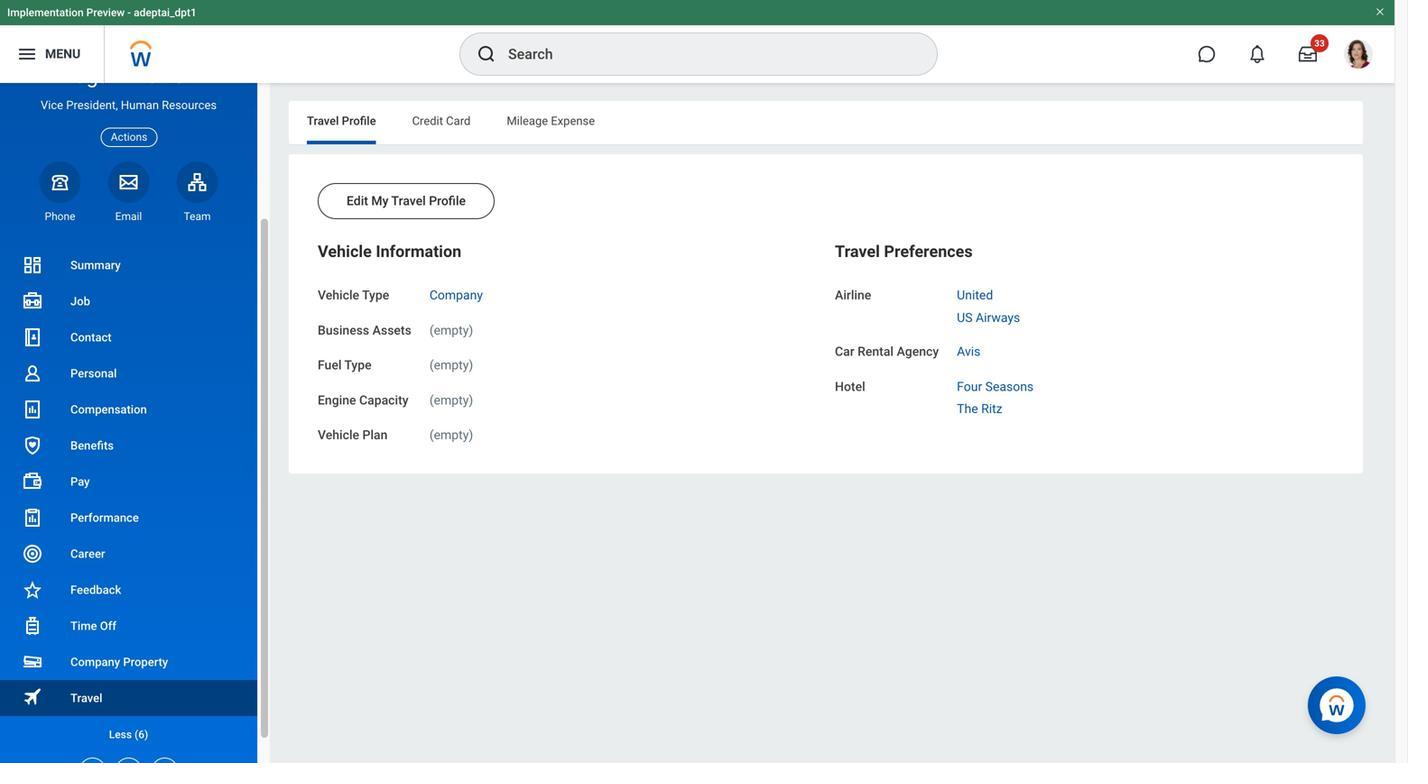Task type: vqa. For each thing, say whether or not it's contained in the screenshot.
34 button
no



Task type: describe. For each thing, give the bounding box(es) containing it.
company for company
[[429, 288, 483, 303]]

performance link
[[0, 500, 257, 536]]

email button
[[108, 161, 149, 224]]

menu button
[[0, 25, 104, 83]]

airline
[[835, 288, 871, 303]]

type for vehicle type
[[362, 288, 389, 303]]

vehicle information
[[318, 242, 461, 261]]

phone
[[45, 210, 75, 223]]

personal link
[[0, 356, 257, 392]]

Search Workday  search field
[[508, 34, 900, 74]]

type for fuel type
[[344, 358, 372, 373]]

less (6) button
[[0, 717, 257, 753]]

33
[[1314, 38, 1325, 49]]

property
[[123, 656, 168, 669]]

inbox large image
[[1299, 45, 1317, 63]]

implementation
[[7, 6, 84, 19]]

time off image
[[22, 616, 43, 637]]

credit
[[412, 114, 443, 128]]

human
[[121, 99, 159, 112]]

card
[[446, 114, 471, 128]]

plan
[[362, 428, 388, 443]]

vehicle for vehicle plan
[[318, 428, 359, 443]]

career
[[70, 547, 105, 561]]

vehicle type
[[318, 288, 389, 303]]

contact image
[[22, 327, 43, 348]]

phone logan mcneil element
[[39, 209, 81, 224]]

engine
[[318, 393, 356, 408]]

off
[[100, 620, 116, 633]]

united link
[[957, 284, 993, 303]]

menu banner
[[0, 0, 1395, 83]]

travel profile
[[307, 114, 376, 128]]

edit my travel profile button
[[318, 183, 495, 219]]

preview
[[86, 6, 125, 19]]

summary link
[[0, 247, 257, 283]]

time
[[70, 620, 97, 633]]

business
[[318, 323, 369, 338]]

benefits
[[70, 439, 114, 453]]

mileage
[[507, 114, 548, 128]]

email
[[115, 210, 142, 223]]

edit
[[347, 194, 368, 209]]

fuel
[[318, 358, 342, 373]]

travel preferences group
[[835, 241, 1334, 418]]

us airways
[[957, 310, 1020, 325]]

phone image
[[47, 171, 73, 193]]

travel preferences button
[[835, 242, 973, 261]]

travel link
[[0, 681, 257, 717]]

-
[[127, 6, 131, 19]]

profile inside button
[[429, 194, 466, 209]]

job link
[[0, 283, 257, 320]]

mail image
[[118, 171, 139, 193]]

travel preferences
[[835, 242, 973, 261]]

performance image
[[22, 507, 43, 529]]

performance
[[70, 511, 139, 525]]

feedback image
[[22, 579, 43, 601]]

profile logan mcneil image
[[1344, 40, 1373, 72]]

assets
[[372, 323, 411, 338]]

(empty) for business assets
[[429, 323, 473, 338]]

list inside navigation pane region
[[0, 247, 257, 753]]

team
[[184, 210, 211, 223]]

phone button
[[39, 161, 81, 224]]

less
[[109, 729, 132, 742]]

travel for travel
[[70, 692, 102, 705]]

(empty) for vehicle plan
[[429, 428, 473, 443]]

compensation link
[[0, 392, 257, 428]]

logan
[[62, 63, 122, 88]]

airways
[[976, 310, 1020, 325]]

company property
[[70, 656, 168, 669]]

(empty) for fuel type
[[429, 358, 473, 373]]

the ritz link
[[957, 398, 1003, 417]]

my
[[371, 194, 389, 209]]

email logan mcneil element
[[108, 209, 149, 224]]

business assets
[[318, 323, 411, 338]]

pay link
[[0, 464, 257, 500]]

mcneil
[[127, 63, 195, 88]]

view team image
[[186, 171, 208, 193]]

implementation preview -   adeptai_dpt1
[[7, 6, 197, 19]]

four
[[957, 379, 982, 394]]

(6)
[[135, 729, 148, 742]]

vehicle for vehicle information
[[318, 242, 372, 261]]

items selected list for airline
[[957, 284, 1049, 326]]

less (6) button
[[0, 724, 257, 746]]

car
[[835, 344, 854, 359]]

rental
[[858, 344, 894, 359]]



Task type: locate. For each thing, give the bounding box(es) containing it.
capacity
[[359, 393, 408, 408]]

travel inside tab list
[[307, 114, 339, 128]]

team logan mcneil element
[[176, 209, 218, 224]]

career image
[[22, 543, 43, 565]]

company property image
[[22, 652, 43, 673]]

0 vertical spatial items selected list
[[957, 284, 1049, 326]]

vice president, human resources
[[41, 99, 217, 112]]

information
[[376, 242, 461, 261]]

summary image
[[22, 255, 43, 276]]

car rental agency
[[835, 344, 939, 359]]

contact link
[[0, 320, 257, 356]]

profile up 'information'
[[429, 194, 466, 209]]

3 vehicle from the top
[[318, 428, 359, 443]]

compensation image
[[22, 399, 43, 421]]

mileage expense
[[507, 114, 595, 128]]

0 horizontal spatial company
[[70, 656, 120, 669]]

credit card
[[412, 114, 471, 128]]

hotel
[[835, 379, 865, 394]]

0 vertical spatial company
[[429, 288, 483, 303]]

type
[[362, 288, 389, 303], [344, 358, 372, 373]]

us
[[957, 310, 973, 325]]

company down time off
[[70, 656, 120, 669]]

travel inside list
[[70, 692, 102, 705]]

vehicle down the engine
[[318, 428, 359, 443]]

type right fuel
[[344, 358, 372, 373]]

contact
[[70, 331, 112, 344]]

preferences
[[884, 242, 973, 261]]

career link
[[0, 536, 257, 572]]

actions
[[111, 131, 147, 144]]

agency
[[897, 344, 939, 359]]

menu
[[45, 47, 81, 61]]

four seasons
[[957, 379, 1034, 394]]

0 vertical spatial vehicle
[[318, 242, 372, 261]]

tab list containing travel profile
[[289, 101, 1363, 144]]

us airways link
[[957, 307, 1020, 325]]

1 vertical spatial company
[[70, 656, 120, 669]]

resources
[[162, 99, 217, 112]]

2 vertical spatial vehicle
[[318, 428, 359, 443]]

pay
[[70, 475, 90, 489]]

team link
[[176, 161, 218, 224]]

2 items selected list from the top
[[957, 376, 1063, 418]]

expense
[[551, 114, 595, 128]]

(empty)
[[429, 323, 473, 338], [429, 358, 473, 373], [429, 393, 473, 408], [429, 428, 473, 443]]

ritz
[[981, 402, 1003, 417]]

1 vertical spatial items selected list
[[957, 376, 1063, 418]]

vehicle
[[318, 242, 372, 261], [318, 288, 359, 303], [318, 428, 359, 443]]

travel image
[[22, 686, 43, 708]]

33 button
[[1288, 34, 1329, 74]]

1 items selected list from the top
[[957, 284, 1049, 326]]

engine capacity
[[318, 393, 408, 408]]

summary
[[70, 259, 121, 272]]

vehicle for vehicle type
[[318, 288, 359, 303]]

president,
[[66, 99, 118, 112]]

actions button
[[101, 128, 157, 147]]

4 (empty) from the top
[[429, 428, 473, 443]]

time off link
[[0, 608, 257, 644]]

search image
[[476, 43, 497, 65]]

seasons
[[985, 379, 1034, 394]]

0 vertical spatial profile
[[342, 114, 376, 128]]

united
[[957, 288, 993, 303]]

vehicle information group
[[318, 241, 817, 445]]

1 horizontal spatial profile
[[429, 194, 466, 209]]

travel inside button
[[391, 194, 426, 209]]

2 vehicle from the top
[[318, 288, 359, 303]]

travel for travel profile
[[307, 114, 339, 128]]

pay image
[[22, 471, 43, 493]]

personal image
[[22, 363, 43, 385]]

profile left credit
[[342, 114, 376, 128]]

vehicle information button
[[318, 242, 461, 261]]

1 vertical spatial vehicle
[[318, 288, 359, 303]]

fuel type
[[318, 358, 372, 373]]

0 vertical spatial type
[[362, 288, 389, 303]]

company property link
[[0, 644, 257, 681]]

adeptai_dpt1
[[134, 6, 197, 19]]

company inside company property link
[[70, 656, 120, 669]]

navigation pane region
[[0, 61, 271, 764]]

justify image
[[16, 43, 38, 65]]

profile
[[342, 114, 376, 128], [429, 194, 466, 209]]

benefits link
[[0, 428, 257, 464]]

vice
[[41, 99, 63, 112]]

time off
[[70, 620, 116, 633]]

items selected list containing four seasons
[[957, 376, 1063, 418]]

close environment banner image
[[1375, 6, 1386, 17]]

vehicle plan
[[318, 428, 388, 443]]

list
[[0, 247, 257, 753]]

type up business assets
[[362, 288, 389, 303]]

edit my travel profile
[[347, 194, 466, 209]]

items selected list containing united
[[957, 284, 1049, 326]]

avis
[[957, 344, 981, 359]]

company inside vehicle information group
[[429, 288, 483, 303]]

travel
[[307, 114, 339, 128], [391, 194, 426, 209], [835, 242, 880, 261], [70, 692, 102, 705]]

notifications large image
[[1248, 45, 1266, 63]]

vehicle up business
[[318, 288, 359, 303]]

feedback
[[70, 584, 121, 597]]

1 horizontal spatial company
[[429, 288, 483, 303]]

2 (empty) from the top
[[429, 358, 473, 373]]

compensation
[[70, 403, 147, 417]]

list containing summary
[[0, 247, 257, 753]]

company down 'information'
[[429, 288, 483, 303]]

0 horizontal spatial profile
[[342, 114, 376, 128]]

travel for travel preferences
[[835, 242, 880, 261]]

company link
[[429, 284, 483, 303]]

job image
[[22, 291, 43, 312]]

(empty) for engine capacity
[[429, 393, 473, 408]]

the
[[957, 402, 978, 417]]

1 vertical spatial type
[[344, 358, 372, 373]]

logan mcneil
[[62, 63, 195, 88]]

four seasons link
[[957, 376, 1034, 394]]

less (6)
[[109, 729, 148, 742]]

feedback link
[[0, 572, 257, 608]]

vehicle up vehicle type
[[318, 242, 372, 261]]

the ritz
[[957, 402, 1003, 417]]

company for company property
[[70, 656, 120, 669]]

benefits image
[[22, 435, 43, 457]]

1 vehicle from the top
[[318, 242, 372, 261]]

job
[[70, 295, 90, 308]]

1 (empty) from the top
[[429, 323, 473, 338]]

company
[[429, 288, 483, 303], [70, 656, 120, 669]]

tab list
[[289, 101, 1363, 144]]

travel inside group
[[835, 242, 880, 261]]

items selected list for hotel
[[957, 376, 1063, 418]]

1 vertical spatial profile
[[429, 194, 466, 209]]

3 (empty) from the top
[[429, 393, 473, 408]]

personal
[[70, 367, 117, 380]]

profile inside tab list
[[342, 114, 376, 128]]

items selected list
[[957, 284, 1049, 326], [957, 376, 1063, 418]]



